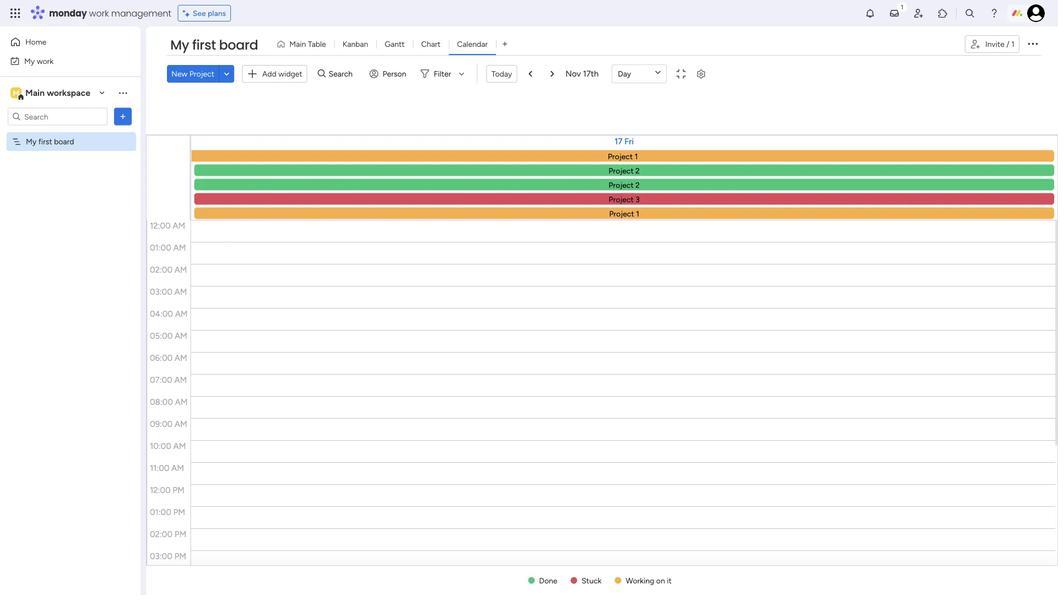 Task type: vqa. For each thing, say whether or not it's contained in the screenshot.
leftmost MAIN
yes



Task type: describe. For each thing, give the bounding box(es) containing it.
10:00 am
[[150, 441, 186, 451]]

calendar
[[457, 39, 488, 49]]

02:00 am
[[150, 265, 187, 275]]

06:00
[[150, 353, 173, 363]]

pm for 12:00 pm
[[173, 485, 184, 495]]

workspace image
[[10, 87, 21, 99]]

add widget button
[[242, 65, 307, 83]]

project
[[189, 69, 214, 79]]

17th
[[583, 69, 599, 79]]

my inside "my first board" list box
[[26, 137, 36, 146]]

apps image
[[938, 8, 949, 19]]

07:00 am
[[150, 375, 187, 385]]

person
[[383, 69, 406, 79]]

1 list arrow image from the left
[[529, 70, 532, 77]]

09:00 am
[[150, 419, 187, 429]]

chart button
[[413, 35, 449, 53]]

main workspace
[[25, 88, 90, 98]]

main table
[[289, 39, 326, 49]]

11:00
[[150, 463, 169, 473]]

workspace options image
[[117, 87, 128, 98]]

done
[[539, 576, 558, 585]]

notifications image
[[865, 8, 876, 19]]

help image
[[989, 8, 1000, 19]]

widget
[[278, 69, 302, 78]]

on
[[656, 576, 665, 585]]

day
[[618, 69, 631, 79]]

nov 17th
[[566, 69, 599, 79]]

today
[[491, 69, 512, 79]]

1
[[1012, 39, 1015, 49]]

02:00 for 02:00 pm
[[150, 529, 173, 539]]

1 vertical spatial options image
[[117, 111, 128, 122]]

inbox image
[[889, 8, 900, 19]]

arrow down image
[[455, 67, 468, 80]]

my work button
[[7, 52, 119, 70]]

main for main workspace
[[25, 88, 45, 98]]

01:00 for 01:00 pm
[[150, 507, 171, 517]]

select product image
[[10, 8, 21, 19]]

Search in workspace field
[[23, 110, 92, 123]]

workspace
[[47, 88, 90, 98]]

work for monday
[[89, 7, 109, 19]]

am for 03:00 am
[[174, 287, 187, 297]]

my first board list box
[[0, 130, 141, 300]]

17 fri
[[615, 137, 634, 147]]

am for 08:00 am
[[175, 397, 188, 407]]

am for 11:00 am
[[171, 463, 184, 473]]

my work
[[24, 56, 54, 66]]

board inside list box
[[54, 137, 74, 146]]

03:00 am
[[150, 287, 187, 297]]

am for 02:00 am
[[175, 265, 187, 275]]

new project
[[171, 69, 214, 79]]

see
[[193, 9, 206, 18]]

11:00 am
[[150, 463, 184, 473]]

invite members image
[[913, 8, 924, 19]]

fri
[[625, 137, 634, 147]]

search everything image
[[965, 8, 976, 19]]

my inside my first board "field"
[[170, 36, 189, 54]]

work for my
[[37, 56, 54, 66]]

add view image
[[503, 40, 507, 48]]

am for 10:00 am
[[173, 441, 186, 451]]

12:00 pm
[[150, 485, 184, 495]]

table
[[308, 39, 326, 49]]

m
[[13, 88, 19, 98]]

12:00 for 12:00 am
[[150, 221, 171, 231]]

my first board inside "field"
[[170, 36, 258, 54]]

invite / 1 button
[[965, 35, 1020, 53]]

see plans button
[[178, 5, 231, 21]]

invite
[[985, 39, 1005, 49]]

12:00 am
[[150, 221, 185, 231]]

main table button
[[272, 35, 334, 53]]

it
[[667, 576, 672, 585]]

first inside list box
[[38, 137, 52, 146]]



Task type: locate. For each thing, give the bounding box(es) containing it.
pm up 01:00 pm
[[173, 485, 184, 495]]

1 vertical spatial board
[[54, 137, 74, 146]]

1 horizontal spatial board
[[219, 36, 258, 54]]

0 horizontal spatial main
[[25, 88, 45, 98]]

1 horizontal spatial options image
[[1026, 37, 1040, 50]]

1 image
[[897, 1, 907, 13]]

board down search in workspace field
[[54, 137, 74, 146]]

1 vertical spatial 12:00
[[150, 485, 171, 495]]

am right 11:00
[[171, 463, 184, 473]]

1 12:00 from the top
[[150, 221, 171, 231]]

1 vertical spatial 01:00
[[150, 507, 171, 517]]

my inside my work button
[[24, 56, 35, 66]]

09:00
[[150, 419, 173, 429]]

main for main table
[[289, 39, 306, 49]]

01:00 down '12:00 am'
[[150, 243, 171, 253]]

1 horizontal spatial my first board
[[170, 36, 258, 54]]

am for 06:00 am
[[175, 353, 187, 363]]

main left table
[[289, 39, 306, 49]]

add widget
[[262, 69, 302, 78]]

01:00
[[150, 243, 171, 253], [150, 507, 171, 517]]

0 vertical spatial board
[[219, 36, 258, 54]]

0 horizontal spatial my first board
[[26, 137, 74, 146]]

1 02:00 from the top
[[150, 265, 173, 275]]

2 01:00 from the top
[[150, 507, 171, 517]]

0 horizontal spatial first
[[38, 137, 52, 146]]

0 vertical spatial 02:00
[[150, 265, 173, 275]]

am right 07:00
[[174, 375, 187, 385]]

my down search in workspace field
[[26, 137, 36, 146]]

1 01:00 from the top
[[150, 243, 171, 253]]

work right monday on the top left of the page
[[89, 7, 109, 19]]

kanban
[[343, 39, 368, 49]]

0 vertical spatial my first board
[[170, 36, 258, 54]]

12:00
[[150, 221, 171, 231], [150, 485, 171, 495]]

options image right 1
[[1026, 37, 1040, 50]]

options image
[[1026, 37, 1040, 50], [117, 111, 128, 122]]

0 vertical spatial first
[[192, 36, 216, 54]]

nov
[[566, 69, 581, 79]]

home button
[[7, 33, 119, 51]]

am right 10:00
[[173, 441, 186, 451]]

03:00 up 04:00
[[150, 287, 172, 297]]

03:00
[[150, 287, 172, 297], [150, 551, 172, 561]]

2 list arrow image from the left
[[551, 70, 554, 77]]

work
[[89, 7, 109, 19], [37, 56, 54, 66]]

01:00 pm
[[150, 507, 185, 517]]

02:00
[[150, 265, 173, 275], [150, 529, 173, 539]]

home
[[25, 37, 46, 47]]

filter
[[434, 69, 451, 79]]

2 03:00 from the top
[[150, 551, 172, 561]]

calendar button
[[449, 35, 496, 53]]

pm
[[173, 485, 184, 495], [173, 507, 185, 517], [175, 529, 186, 539], [174, 551, 186, 561]]

monday
[[49, 7, 87, 19]]

my first board inside list box
[[26, 137, 74, 146]]

am right 08:00
[[175, 397, 188, 407]]

pm down "02:00 pm"
[[174, 551, 186, 561]]

list arrow image right the today button
[[529, 70, 532, 77]]

04:00
[[150, 309, 173, 319]]

0 vertical spatial 12:00
[[150, 221, 171, 231]]

am up 02:00 am
[[173, 243, 186, 253]]

plans
[[208, 9, 226, 18]]

0 vertical spatial options image
[[1026, 37, 1040, 50]]

02:00 for 02:00 am
[[150, 265, 173, 275]]

gantt button
[[377, 35, 413, 53]]

am for 09:00 am
[[175, 419, 187, 429]]

pm up "02:00 pm"
[[173, 507, 185, 517]]

06:00 am
[[150, 353, 187, 363]]

main inside button
[[289, 39, 306, 49]]

stuck
[[582, 576, 602, 585]]

john smith image
[[1027, 4, 1045, 22]]

01:00 for 01:00 am
[[150, 243, 171, 253]]

1 horizontal spatial list arrow image
[[551, 70, 554, 77]]

01:00 down the 12:00 pm
[[150, 507, 171, 517]]

03:00 for 03:00 pm
[[150, 551, 172, 561]]

first inside "field"
[[192, 36, 216, 54]]

new project button
[[167, 65, 219, 83]]

03:00 pm
[[150, 551, 186, 561]]

my down home
[[24, 56, 35, 66]]

filter button
[[416, 65, 468, 83]]

am for 12:00 am
[[173, 221, 185, 231]]

kanban button
[[334, 35, 377, 53]]

main inside workspace selection element
[[25, 88, 45, 98]]

option
[[0, 132, 141, 134]]

pm for 01:00 pm
[[173, 507, 185, 517]]

main
[[289, 39, 306, 49], [25, 88, 45, 98]]

2 02:00 from the top
[[150, 529, 173, 539]]

10:00
[[150, 441, 171, 451]]

02:00 down 01:00 am
[[150, 265, 173, 275]]

08:00 am
[[150, 397, 188, 407]]

0 vertical spatial my
[[170, 36, 189, 54]]

am up the '04:00 am'
[[174, 287, 187, 297]]

12:00 for 12:00 pm
[[150, 485, 171, 495]]

0 vertical spatial 03:00
[[150, 287, 172, 297]]

1 horizontal spatial work
[[89, 7, 109, 19]]

workspace selection element
[[10, 86, 92, 101]]

management
[[111, 7, 171, 19]]

1 vertical spatial 02:00
[[150, 529, 173, 539]]

1 vertical spatial work
[[37, 56, 54, 66]]

add
[[262, 69, 277, 78]]

board up angle down icon
[[219, 36, 258, 54]]

0 horizontal spatial board
[[54, 137, 74, 146]]

monday work management
[[49, 7, 171, 19]]

work inside button
[[37, 56, 54, 66]]

am up 01:00 am
[[173, 221, 185, 231]]

first down search in workspace field
[[38, 137, 52, 146]]

17 fri link
[[615, 137, 634, 147]]

my
[[170, 36, 189, 54], [24, 56, 35, 66], [26, 137, 36, 146]]

07:00
[[150, 375, 172, 385]]

am right 09:00
[[175, 419, 187, 429]]

02:00 down 01:00 pm
[[150, 529, 173, 539]]

chart
[[421, 39, 441, 49]]

am right 04:00
[[175, 309, 188, 319]]

05:00 am
[[150, 331, 187, 341]]

first
[[192, 36, 216, 54], [38, 137, 52, 146]]

my up new
[[170, 36, 189, 54]]

My first board field
[[168, 36, 261, 55]]

/
[[1007, 39, 1010, 49]]

pm up the 03:00 pm
[[175, 529, 186, 539]]

03:00 down "02:00 pm"
[[150, 551, 172, 561]]

board inside "field"
[[219, 36, 258, 54]]

my first board down search in workspace field
[[26, 137, 74, 146]]

angle down image
[[224, 70, 229, 78]]

am for 04:00 am
[[175, 309, 188, 319]]

options image down "workspace options" image
[[117, 111, 128, 122]]

1 horizontal spatial main
[[289, 39, 306, 49]]

first up project
[[192, 36, 216, 54]]

my first board
[[170, 36, 258, 54], [26, 137, 74, 146]]

0 vertical spatial main
[[289, 39, 306, 49]]

1 03:00 from the top
[[150, 287, 172, 297]]

gantt
[[385, 39, 405, 49]]

today button
[[487, 65, 517, 83]]

pm for 02:00 pm
[[175, 529, 186, 539]]

17
[[615, 137, 623, 147]]

am for 01:00 am
[[173, 243, 186, 253]]

01:00 am
[[150, 243, 186, 253]]

0 vertical spatial work
[[89, 7, 109, 19]]

person button
[[365, 65, 413, 83]]

am right 06:00
[[175, 353, 187, 363]]

am right 05:00
[[175, 331, 187, 341]]

12:00 down 11:00
[[150, 485, 171, 495]]

main right "workspace" icon
[[25, 88, 45, 98]]

03:00 for 03:00 am
[[150, 287, 172, 297]]

02:00 pm
[[150, 529, 186, 539]]

0 vertical spatial 01:00
[[150, 243, 171, 253]]

working
[[626, 576, 654, 585]]

board
[[219, 36, 258, 54], [54, 137, 74, 146]]

Search field
[[326, 66, 359, 82]]

1 vertical spatial my
[[24, 56, 35, 66]]

2 12:00 from the top
[[150, 485, 171, 495]]

04:00 am
[[150, 309, 188, 319]]

1 horizontal spatial first
[[192, 36, 216, 54]]

05:00
[[150, 331, 173, 341]]

2 vertical spatial my
[[26, 137, 36, 146]]

1 vertical spatial my first board
[[26, 137, 74, 146]]

new
[[171, 69, 188, 79]]

12:00 up 01:00 am
[[150, 221, 171, 231]]

0 horizontal spatial work
[[37, 56, 54, 66]]

work down home
[[37, 56, 54, 66]]

am for 05:00 am
[[175, 331, 187, 341]]

1 vertical spatial main
[[25, 88, 45, 98]]

am for 07:00 am
[[174, 375, 187, 385]]

list arrow image left nov
[[551, 70, 554, 77]]

see plans
[[193, 9, 226, 18]]

my first board up project
[[170, 36, 258, 54]]

08:00
[[150, 397, 173, 407]]

working on it
[[626, 576, 672, 585]]

invite / 1
[[985, 39, 1015, 49]]

1 vertical spatial 03:00
[[150, 551, 172, 561]]

v2 search image
[[318, 68, 326, 80]]

pm for 03:00 pm
[[174, 551, 186, 561]]

am up 03:00 am
[[175, 265, 187, 275]]

0 horizontal spatial list arrow image
[[529, 70, 532, 77]]

list arrow image
[[529, 70, 532, 77], [551, 70, 554, 77]]

0 horizontal spatial options image
[[117, 111, 128, 122]]

am
[[173, 221, 185, 231], [173, 243, 186, 253], [175, 265, 187, 275], [174, 287, 187, 297], [175, 309, 188, 319], [175, 331, 187, 341], [175, 353, 187, 363], [174, 375, 187, 385], [175, 397, 188, 407], [175, 419, 187, 429], [173, 441, 186, 451], [171, 463, 184, 473]]

1 vertical spatial first
[[38, 137, 52, 146]]



